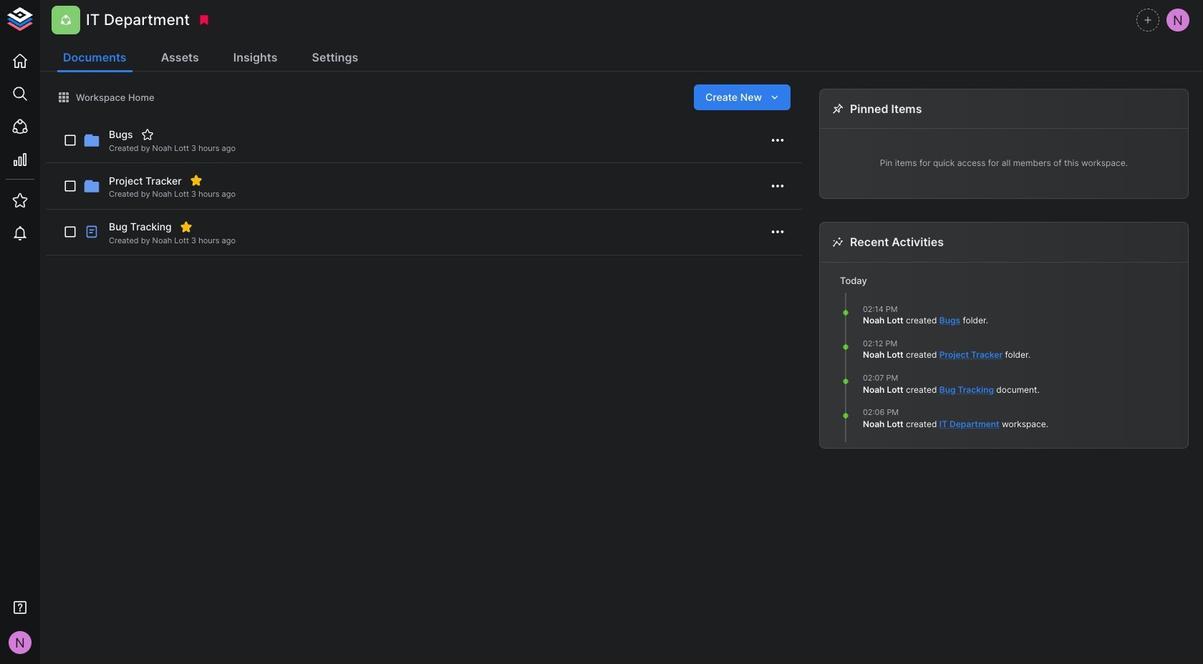 Task type: describe. For each thing, give the bounding box(es) containing it.
favorite image
[[141, 128, 154, 141]]

remove bookmark image
[[198, 14, 211, 27]]



Task type: vqa. For each thing, say whether or not it's contained in the screenshot.
Remove Bookmark icon at the top left of page
yes



Task type: locate. For each thing, give the bounding box(es) containing it.
remove favorite image
[[180, 220, 192, 233]]

remove favorite image
[[190, 174, 202, 187]]



